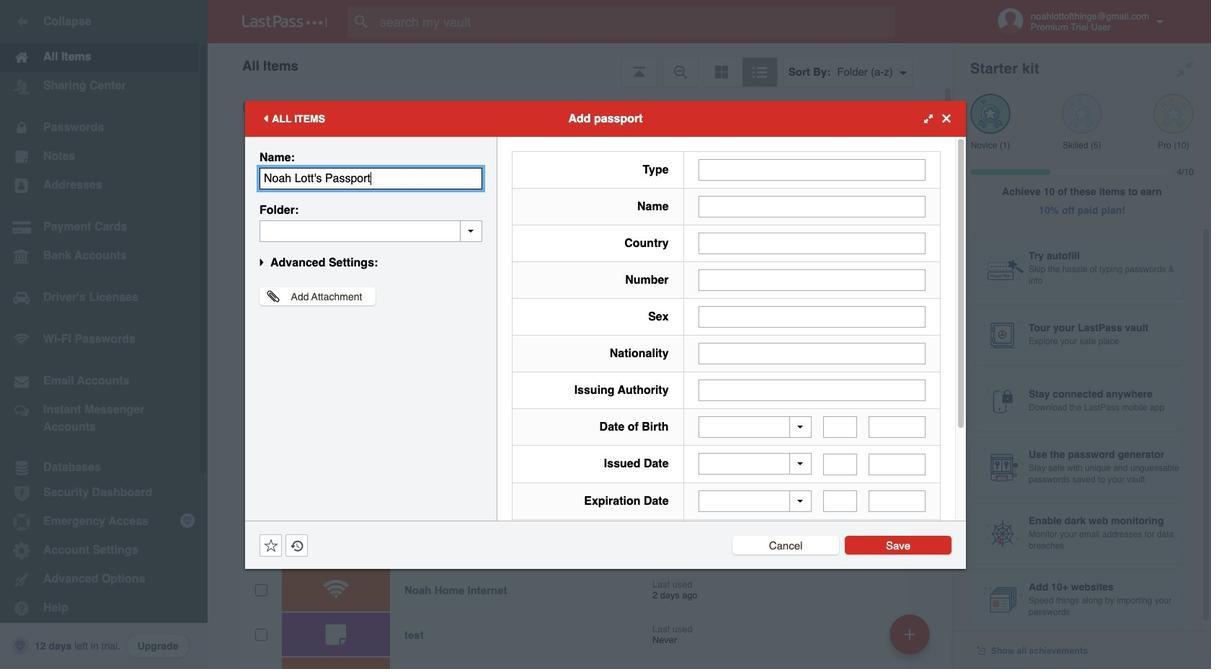 Task type: describe. For each thing, give the bounding box(es) containing it.
Search search field
[[348, 6, 924, 38]]

search my vault text field
[[348, 6, 924, 38]]

vault options navigation
[[208, 43, 953, 87]]

new item navigation
[[885, 611, 939, 670]]



Task type: locate. For each thing, give the bounding box(es) containing it.
main navigation navigation
[[0, 0, 208, 670]]

dialog
[[245, 101, 966, 625]]

None text field
[[260, 168, 482, 189], [699, 196, 926, 217], [699, 343, 926, 365], [869, 454, 926, 476], [824, 491, 858, 513], [869, 491, 926, 513], [260, 168, 482, 189], [699, 196, 926, 217], [699, 343, 926, 365], [869, 454, 926, 476], [824, 491, 858, 513], [869, 491, 926, 513]]

new item image
[[905, 630, 915, 640]]

lastpass image
[[242, 15, 327, 28]]

None text field
[[699, 159, 926, 181], [260, 220, 482, 242], [699, 233, 926, 254], [699, 269, 926, 291], [699, 306, 926, 328], [699, 380, 926, 401], [824, 417, 858, 438], [869, 417, 926, 438], [824, 454, 858, 476], [699, 159, 926, 181], [260, 220, 482, 242], [699, 233, 926, 254], [699, 269, 926, 291], [699, 306, 926, 328], [699, 380, 926, 401], [824, 417, 858, 438], [869, 417, 926, 438], [824, 454, 858, 476]]



Task type: vqa. For each thing, say whether or not it's contained in the screenshot.
password field
no



